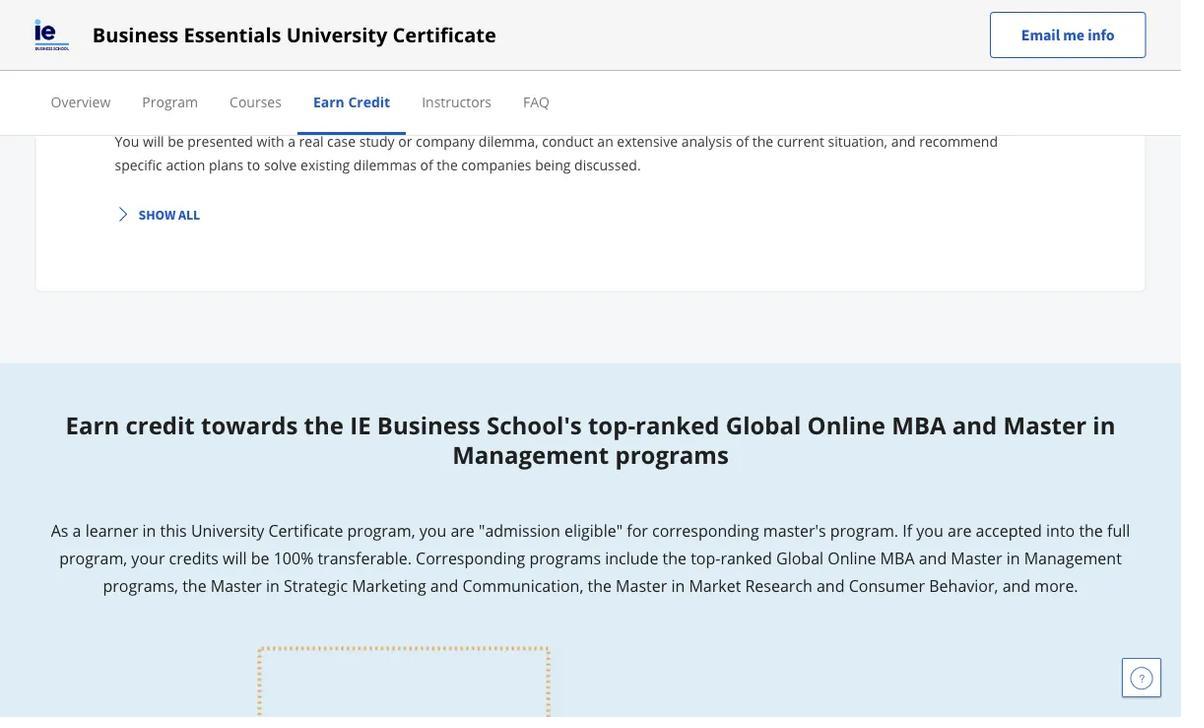 Task type: locate. For each thing, give the bounding box(es) containing it.
communication,
[[463, 575, 584, 596]]

earn inside certificate menu element
[[313, 92, 345, 111]]

0 vertical spatial certificate
[[393, 21, 496, 48]]

0 horizontal spatial be
[[168, 132, 184, 151]]

a inside in the capstone project, you'll have the opportunity to put into practice what you have learned throughout this program. your project will include a submodule for each of the four subject areas you'll have focused on, and there will be four week-long online workshops to complement what you have learned in the first three modules of the program.
[[165, 65, 173, 84]]

program.
[[827, 41, 887, 60], [557, 88, 617, 107], [830, 520, 899, 541]]

the left ie
[[304, 409, 344, 441]]

the left first
[[365, 88, 386, 107]]

0 horizontal spatial you'll
[[272, 41, 305, 60]]

program. down the on, at the top
[[557, 88, 617, 107]]

2 vertical spatial program.
[[830, 520, 899, 541]]

programs inside "as a learner in this university certificate program, you are "admission eligible" for corresponding master's program. if you are accepted into the full program, your credits will be 100% transferable. corresponding programs include the top-ranked global online mba and master in management programs, the master in strategic marketing and communication, the master in market research and consumer behavior, and more."
[[529, 547, 601, 568]]

in
[[349, 88, 361, 107], [1093, 409, 1116, 441], [142, 520, 156, 541], [1007, 547, 1020, 568], [266, 575, 280, 596], [671, 575, 685, 596]]

for
[[253, 65, 271, 84], [627, 520, 648, 541]]

1 vertical spatial what
[[200, 88, 231, 107]]

a up complement
[[165, 65, 173, 84]]

week-
[[761, 65, 799, 84]]

0 horizontal spatial programs
[[529, 547, 601, 568]]

learned up there on the right of the page
[[670, 41, 720, 60]]

learned down each
[[297, 88, 346, 107]]

1 horizontal spatial are
[[948, 520, 972, 541]]

programs
[[615, 438, 729, 470], [529, 547, 601, 568]]

0 vertical spatial earn
[[313, 92, 345, 111]]

ranked
[[636, 409, 720, 441], [721, 547, 772, 568]]

are up corresponding
[[451, 520, 475, 541]]

2 horizontal spatial to
[[948, 65, 961, 84]]

areas
[[431, 65, 466, 84]]

top- down corresponding
[[691, 547, 721, 568]]

0 vertical spatial mba
[[892, 409, 947, 441]]

1 vertical spatial programs
[[529, 547, 601, 568]]

extensive
[[617, 132, 678, 151]]

you'll up modules
[[470, 65, 503, 84]]

business inside earn credit towards the ie business school's top-ranked global online mba and master in management programs
[[377, 409, 481, 441]]

program, up the transferable.
[[347, 520, 415, 541]]

courses link
[[230, 92, 282, 111]]

overview link
[[51, 92, 111, 111]]

0 horizontal spatial management
[[452, 438, 609, 470]]

the down company
[[437, 155, 458, 174]]

for right eligible"
[[627, 520, 648, 541]]

be
[[710, 65, 727, 84], [168, 132, 184, 151], [251, 547, 270, 568]]

2 horizontal spatial be
[[710, 65, 727, 84]]

0 vertical spatial global
[[726, 409, 801, 441]]

2 vertical spatial to
[[247, 155, 260, 174]]

a
[[165, 65, 173, 84], [288, 132, 296, 151], [72, 520, 81, 541]]

there
[[648, 65, 682, 84]]

1 vertical spatial a
[[288, 132, 296, 151]]

focused
[[541, 65, 592, 84]]

programs up corresponding
[[615, 438, 729, 470]]

1 horizontal spatial what
[[573, 41, 605, 60]]

0 horizontal spatial this
[[160, 520, 187, 541]]

courses
[[230, 92, 282, 111]]

conduct
[[542, 132, 594, 151]]

company
[[416, 132, 475, 151]]

0 vertical spatial a
[[165, 65, 173, 84]]

0 vertical spatial be
[[710, 65, 727, 84]]

as a learner in this university certificate program, you are "admission eligible" for corresponding master's program. if you are accepted into the full program, your credits will be 100% transferable. corresponding programs include the top-ranked global online mba and master in management programs, the master in strategic marketing and communication, the master in market research and consumer behavior, and more.
[[51, 520, 1131, 596]]

1 horizontal spatial a
[[165, 65, 173, 84]]

global
[[726, 409, 801, 441], [776, 547, 824, 568]]

the left current
[[753, 132, 774, 151]]

1 horizontal spatial management
[[1024, 547, 1122, 568]]

1 horizontal spatial business
[[377, 409, 481, 441]]

corresponding
[[416, 547, 525, 568]]

earn for earn credit towards the ie business school's top-ranked global online mba and master in management programs
[[66, 409, 119, 441]]

this up long at the right of page
[[800, 41, 824, 60]]

faq link
[[523, 92, 550, 111]]

of down company
[[420, 155, 433, 174]]

this
[[800, 41, 824, 60], [160, 520, 187, 541]]

all
[[178, 205, 200, 223]]

you down submodule
[[235, 88, 259, 107]]

show
[[138, 205, 176, 223]]

are
[[451, 520, 475, 541], [948, 520, 972, 541]]

university up each
[[286, 21, 388, 48]]

ie
[[350, 409, 371, 441]]

the up the earn credit
[[326, 65, 347, 84]]

1 vertical spatial be
[[168, 132, 184, 151]]

management inside "as a learner in this university certificate program, you are "admission eligible" for corresponding master's program. if you are accepted into the full program, your credits will be 100% transferable. corresponding programs include the top-ranked global online mba and master in management programs, the master in strategic marketing and communication, the master in market research and consumer behavior, and more."
[[1024, 547, 1122, 568]]

university up credits
[[191, 520, 264, 541]]

1 horizontal spatial include
[[605, 547, 659, 568]]

business up complement
[[92, 21, 179, 48]]

1 vertical spatial global
[[776, 547, 824, 568]]

1 horizontal spatial top-
[[691, 547, 721, 568]]

1 vertical spatial learned
[[297, 88, 346, 107]]

earn inside earn credit towards the ie business school's top-ranked global online mba and master in management programs
[[66, 409, 119, 441]]

1 horizontal spatial four
[[730, 65, 757, 84]]

into inside in the capstone project, you'll have the opportunity to put into practice what you have learned throughout this program. your project will include a submodule for each of the four subject areas you'll have focused on, and there will be four week-long online workshops to complement what you have learned in the first three modules of the program.
[[490, 41, 515, 60]]

for inside "as a learner in this university certificate program, you are "admission eligible" for corresponding master's program. if you are accepted into the full program, your credits will be 100% transferable. corresponding programs include the top-ranked global online mba and master in management programs, the master in strategic marketing and communication, the master in market research and consumer behavior, and more."
[[627, 520, 648, 541]]

a right as
[[72, 520, 81, 541]]

program,
[[347, 520, 415, 541], [59, 547, 127, 568]]

a inside "you will be presented with a real case study or company dilemma, conduct an extensive analysis of the current situation, and recommend specific action plans to solve existing dilemmas of the companies being discussed."
[[288, 132, 296, 151]]

1 vertical spatial earn
[[66, 409, 119, 441]]

corresponding
[[652, 520, 759, 541]]

online
[[808, 409, 886, 441], [828, 547, 876, 568]]

1 horizontal spatial for
[[627, 520, 648, 541]]

management up "admission
[[452, 438, 609, 470]]

credits
[[169, 547, 219, 568]]

four
[[350, 65, 377, 84], [730, 65, 757, 84]]

four down throughout
[[730, 65, 757, 84]]

0 vertical spatial to
[[448, 41, 461, 60]]

learner
[[85, 520, 138, 541]]

be up the action
[[168, 132, 184, 151]]

management up the more.
[[1024, 547, 1122, 568]]

0 horizontal spatial are
[[451, 520, 475, 541]]

include down eligible"
[[605, 547, 659, 568]]

1 horizontal spatial earn
[[313, 92, 345, 111]]

0 horizontal spatial university
[[191, 520, 264, 541]]

1 horizontal spatial into
[[1046, 520, 1075, 541]]

top- right school's
[[588, 409, 636, 441]]

0 horizontal spatial learned
[[297, 88, 346, 107]]

1 vertical spatial business
[[377, 409, 481, 441]]

0 vertical spatial top-
[[588, 409, 636, 441]]

1 vertical spatial management
[[1024, 547, 1122, 568]]

your
[[891, 41, 921, 60]]

1 horizontal spatial be
[[251, 547, 270, 568]]

management inside earn credit towards the ie business school's top-ranked global online mba and master in management programs
[[452, 438, 609, 470]]

real
[[299, 132, 324, 151]]

an
[[597, 132, 614, 151]]

the down focused on the top of page
[[533, 88, 554, 107]]

programs down eligible"
[[529, 547, 601, 568]]

0 vertical spatial business
[[92, 21, 179, 48]]

faq
[[523, 92, 550, 111]]

0 horizontal spatial for
[[253, 65, 271, 84]]

will right credits
[[223, 547, 247, 568]]

for inside in the capstone project, you'll have the opportunity to put into practice what you have learned throughout this program. your project will include a submodule for each of the four subject areas you'll have focused on, and there will be four week-long online workshops to complement what you have learned in the first three modules of the program.
[[253, 65, 271, 84]]

certificate
[[393, 21, 496, 48], [268, 520, 343, 541]]

0 vertical spatial include
[[115, 65, 161, 84]]

0 horizontal spatial ranked
[[636, 409, 720, 441]]

0 vertical spatial for
[[253, 65, 271, 84]]

program. left if
[[830, 520, 899, 541]]

you right if
[[917, 520, 944, 541]]

online inside "as a learner in this university certificate program, you are "admission eligible" for corresponding master's program. if you are accepted into the full program, your credits will be 100% transferable. corresponding programs include the top-ranked global online mba and master in management programs, the master in strategic marketing and communication, the master in market research and consumer behavior, and more."
[[828, 547, 876, 568]]

in
[[115, 41, 127, 60]]

have up the earn credit
[[309, 41, 340, 60]]

management
[[452, 438, 609, 470], [1024, 547, 1122, 568]]

will
[[973, 41, 994, 60], [686, 65, 707, 84], [143, 132, 164, 151], [223, 547, 247, 568]]

this inside in the capstone project, you'll have the opportunity to put into practice what you have learned throughout this program. your project will include a submodule for each of the four subject areas you'll have focused on, and there will be four week-long online workshops to complement what you have learned in the first three modules of the program.
[[800, 41, 824, 60]]

0 horizontal spatial a
[[72, 520, 81, 541]]

instructors link
[[422, 92, 492, 111]]

1 vertical spatial for
[[627, 520, 648, 541]]

business right ie
[[377, 409, 481, 441]]

0 vertical spatial what
[[573, 41, 605, 60]]

the down eligible"
[[588, 575, 612, 596]]

1 vertical spatial program,
[[59, 547, 127, 568]]

and inside in the capstone project, you'll have the opportunity to put into practice what you have learned throughout this program. your project will include a submodule for each of the four subject areas you'll have focused on, and there will be four week-long online workshops to complement what you have learned in the first three modules of the program.
[[619, 65, 644, 84]]

you
[[609, 41, 632, 60], [235, 88, 259, 107], [419, 520, 447, 541], [917, 520, 944, 541]]

to left solve
[[247, 155, 260, 174]]

certificate up areas
[[393, 21, 496, 48]]

eligible"
[[565, 520, 623, 541]]

four up credit
[[350, 65, 377, 84]]

0 horizontal spatial earn
[[66, 409, 119, 441]]

0 horizontal spatial four
[[350, 65, 377, 84]]

1 vertical spatial into
[[1046, 520, 1075, 541]]

workshops
[[874, 65, 944, 84]]

a left real
[[288, 132, 296, 151]]

to inside "you will be presented with a real case study or company dilemma, conduct an extensive analysis of the current situation, and recommend specific action plans to solve existing dilemmas of the companies being discussed."
[[247, 155, 260, 174]]

master inside earn credit towards the ie business school's top-ranked global online mba and master in management programs
[[1004, 409, 1087, 441]]

0 vertical spatial management
[[452, 438, 609, 470]]

0 horizontal spatial to
[[247, 155, 260, 174]]

be left 100%
[[251, 547, 270, 568]]

top- inside earn credit towards the ie business school's top-ranked global online mba and master in management programs
[[588, 409, 636, 441]]

show all button
[[107, 196, 208, 232]]

0 horizontal spatial certificate
[[268, 520, 343, 541]]

include inside in the capstone project, you'll have the opportunity to put into practice what you have learned throughout this program. your project will include a submodule for each of the four subject areas you'll have focused on, and there will be four week-long online workshops to complement what you have learned in the first three modules of the program.
[[115, 65, 161, 84]]

business
[[92, 21, 179, 48], [377, 409, 481, 441]]

program, down learner
[[59, 547, 127, 568]]

1 horizontal spatial learned
[[670, 41, 720, 60]]

0 horizontal spatial include
[[115, 65, 161, 84]]

1 vertical spatial certificate
[[268, 520, 343, 541]]

help center image
[[1130, 666, 1154, 690]]

2 vertical spatial a
[[72, 520, 81, 541]]

online inside earn credit towards the ie business school's top-ranked global online mba and master in management programs
[[808, 409, 886, 441]]

1 horizontal spatial ranked
[[721, 547, 772, 568]]

earn
[[313, 92, 345, 111], [66, 409, 119, 441]]

program link
[[142, 92, 198, 111]]

0 vertical spatial learned
[[670, 41, 720, 60]]

the right 'in' in the top left of the page
[[131, 41, 152, 60]]

mba
[[892, 409, 947, 441], [880, 547, 915, 568]]

into right put
[[490, 41, 515, 60]]

and
[[619, 65, 644, 84], [891, 132, 916, 151], [953, 409, 997, 441], [919, 547, 947, 568], [430, 575, 459, 596], [817, 575, 845, 596], [1003, 575, 1031, 596]]

instructors
[[422, 92, 492, 111]]

into
[[490, 41, 515, 60], [1046, 520, 1075, 541]]

2 vertical spatial be
[[251, 547, 270, 568]]

1 vertical spatial ranked
[[721, 547, 772, 568]]

what down submodule
[[200, 88, 231, 107]]

mba inside earn credit towards the ie business school's top-ranked global online mba and master in management programs
[[892, 409, 947, 441]]

will right you
[[143, 132, 164, 151]]

recommend
[[920, 132, 998, 151]]

1 horizontal spatial programs
[[615, 438, 729, 470]]

0 vertical spatial program,
[[347, 520, 415, 541]]

will inside "you will be presented with a real case study or company dilemma, conduct an extensive analysis of the current situation, and recommend specific action plans to solve existing dilemmas of the companies being discussed."
[[143, 132, 164, 151]]

1 are from the left
[[451, 520, 475, 541]]

in the capstone project, you'll have the opportunity to put into practice what you have learned throughout this program. your project will include a submodule for each of the four subject areas you'll have focused on, and there will be four week-long online workshops to complement what you have learned in the first three modules of the program.
[[115, 41, 994, 107]]

are left accepted
[[948, 520, 972, 541]]

1 horizontal spatial certificate
[[393, 21, 496, 48]]

1 vertical spatial online
[[828, 547, 876, 568]]

subject
[[381, 65, 427, 84]]

2 horizontal spatial a
[[288, 132, 296, 151]]

be inside in the capstone project, you'll have the opportunity to put into practice what you have learned throughout this program. your project will include a submodule for each of the four subject areas you'll have focused on, and there will be four week-long online workshops to complement what you have learned in the first three modules of the program.
[[710, 65, 727, 84]]

you'll up each
[[272, 41, 305, 60]]

what up the on, at the top
[[573, 41, 605, 60]]

0 vertical spatial online
[[808, 409, 886, 441]]

this up credits
[[160, 520, 187, 541]]

solve
[[264, 155, 297, 174]]

programs inside earn credit towards the ie business school's top-ranked global online mba and master in management programs
[[615, 438, 729, 470]]

include down 'in' in the top left of the page
[[115, 65, 161, 84]]

0 vertical spatial ranked
[[636, 409, 720, 441]]

1 horizontal spatial program,
[[347, 520, 415, 541]]

ranked inside "as a learner in this university certificate program, you are "admission eligible" for corresponding master's program. if you are accepted into the full program, your credits will be 100% transferable. corresponding programs include the top-ranked global online mba and master in management programs, the master in strategic marketing and communication, the master in market research and consumer behavior, and more."
[[721, 547, 772, 568]]

0 vertical spatial this
[[800, 41, 824, 60]]

have up there on the right of the page
[[636, 41, 667, 60]]

0 vertical spatial into
[[490, 41, 515, 60]]

0 vertical spatial program.
[[827, 41, 887, 60]]

to down project
[[948, 65, 961, 84]]

1 vertical spatial you'll
[[470, 65, 503, 84]]

for up 'courses' on the top of the page
[[253, 65, 271, 84]]

into right accepted
[[1046, 520, 1075, 541]]

be inside "as a learner in this university certificate program, you are "admission eligible" for corresponding master's program. if you are accepted into the full program, your credits will be 100% transferable. corresponding programs include the top-ranked global online mba and master in management programs, the master in strategic marketing and communication, the master in market research and consumer behavior, and more."
[[251, 547, 270, 568]]

1 horizontal spatial this
[[800, 41, 824, 60]]

modules
[[457, 88, 512, 107]]

include
[[115, 65, 161, 84], [605, 547, 659, 568]]

1 vertical spatial top-
[[691, 547, 721, 568]]

your
[[131, 547, 165, 568]]

1 vertical spatial include
[[605, 547, 659, 568]]

1 vertical spatial to
[[948, 65, 961, 84]]

0 vertical spatial programs
[[615, 438, 729, 470]]

to left put
[[448, 41, 461, 60]]

1 vertical spatial this
[[160, 520, 187, 541]]

1 vertical spatial mba
[[880, 547, 915, 568]]

current
[[777, 132, 825, 151]]

0 horizontal spatial top-
[[588, 409, 636, 441]]

0 vertical spatial you'll
[[272, 41, 305, 60]]

global inside earn credit towards the ie business school's top-ranked global online mba and master in management programs
[[726, 409, 801, 441]]

of right each
[[309, 65, 322, 84]]

1 horizontal spatial university
[[286, 21, 388, 48]]

be down throughout
[[710, 65, 727, 84]]

program. up online at right
[[827, 41, 887, 60]]

to
[[448, 41, 461, 60], [948, 65, 961, 84], [247, 155, 260, 174]]

0 horizontal spatial into
[[490, 41, 515, 60]]

certificate up 100%
[[268, 520, 343, 541]]

me
[[1063, 25, 1085, 45]]

of
[[309, 65, 322, 84], [516, 88, 529, 107], [736, 132, 749, 151], [420, 155, 433, 174]]

ranked inside earn credit towards the ie business school's top-ranked global online mba and master in management programs
[[636, 409, 720, 441]]

being
[[535, 155, 571, 174]]

existing
[[301, 155, 350, 174]]

1 vertical spatial university
[[191, 520, 264, 541]]

the left full at the right of page
[[1079, 520, 1103, 541]]



Task type: vqa. For each thing, say whether or not it's contained in the screenshot.
top- to the top
yes



Task type: describe. For each thing, give the bounding box(es) containing it.
school's
[[487, 409, 582, 441]]

global inside "as a learner in this university certificate program, you are "admission eligible" for corresponding master's program. if you are accepted into the full program, your credits will be 100% transferable. corresponding programs include the top-ranked global online mba and master in management programs, the master in strategic marketing and communication, the master in market research and consumer behavior, and more."
[[776, 547, 824, 568]]

1 four from the left
[[350, 65, 377, 84]]

submodule
[[176, 65, 249, 84]]

the down credits
[[182, 575, 207, 596]]

marketing
[[352, 575, 426, 596]]

master's
[[763, 520, 826, 541]]

of right modules
[[516, 88, 529, 107]]

analysis
[[682, 132, 732, 151]]

earn credit towards the ie business school's top-ranked global online mba and master in management programs
[[66, 409, 1116, 470]]

long
[[799, 65, 827, 84]]

earn for earn credit
[[313, 92, 345, 111]]

show all
[[138, 205, 200, 223]]

in inside earn credit towards the ie business school's top-ranked global online mba and master in management programs
[[1093, 409, 1116, 441]]

put
[[465, 41, 487, 60]]

towards
[[201, 409, 298, 441]]

companies
[[461, 155, 532, 174]]

and inside earn credit towards the ie business school's top-ranked global online mba and master in management programs
[[953, 409, 997, 441]]

specific
[[115, 155, 162, 174]]

opportunity
[[368, 41, 444, 60]]

project,
[[220, 41, 268, 60]]

you up corresponding
[[419, 520, 447, 541]]

discussed.
[[575, 155, 641, 174]]

will right project
[[973, 41, 994, 60]]

mba inside "as a learner in this university certificate program, you are "admission eligible" for corresponding master's program. if you are accepted into the full program, your credits will be 100% transferable. corresponding programs include the top-ranked global online mba and master in management programs, the master in strategic marketing and communication, the master in market research and consumer behavior, and more."
[[880, 547, 915, 568]]

ie business school image
[[35, 19, 69, 51]]

1 vertical spatial program.
[[557, 88, 617, 107]]

case
[[327, 132, 356, 151]]

1 horizontal spatial you'll
[[470, 65, 503, 84]]

will right there on the right of the page
[[686, 65, 707, 84]]

program. inside "as a learner in this university certificate program, you are "admission eligible" for corresponding master's program. if you are accepted into the full program, your credits will be 100% transferable. corresponding programs include the top-ranked global online mba and master in management programs, the master in strategic marketing and communication, the master in market research and consumer behavior, and more."
[[830, 520, 899, 541]]

consumer
[[849, 575, 925, 596]]

1 horizontal spatial to
[[448, 41, 461, 60]]

capstone
[[155, 41, 216, 60]]

presented
[[187, 132, 253, 151]]

throughout
[[723, 41, 797, 60]]

programs,
[[103, 575, 178, 596]]

of right analysis
[[736, 132, 749, 151]]

earn credit link
[[313, 92, 390, 111]]

study
[[359, 132, 395, 151]]

first
[[390, 88, 415, 107]]

online
[[830, 65, 870, 84]]

each
[[275, 65, 305, 84]]

if
[[903, 520, 913, 541]]

in inside in the capstone project, you'll have the opportunity to put into practice what you have learned throughout this program. your project will include a submodule for each of the four subject areas you'll have focused on, and there will be four week-long online workshops to complement what you have learned in the first three modules of the program.
[[349, 88, 361, 107]]

email me info
[[1022, 25, 1115, 45]]

market
[[689, 575, 741, 596]]

include inside "as a learner in this university certificate program, you are "admission eligible" for corresponding master's program. if you are accepted into the full program, your credits will be 100% transferable. corresponding programs include the top-ranked global online mba and master in management programs, the master in strategic marketing and communication, the master in market research and consumer behavior, and more."
[[605, 547, 659, 568]]

university inside "as a learner in this university certificate program, you are "admission eligible" for corresponding master's program. if you are accepted into the full program, your credits will be 100% transferable. corresponding programs include the top-ranked global online mba and master in management programs, the master in strategic marketing and communication, the master in market research and consumer behavior, and more."
[[191, 520, 264, 541]]

earn credit
[[313, 92, 390, 111]]

0 horizontal spatial program,
[[59, 547, 127, 568]]

more.
[[1035, 575, 1079, 596]]

top- inside "as a learner in this university certificate program, you are "admission eligible" for corresponding master's program. if you are accepted into the full program, your credits will be 100% transferable. corresponding programs include the top-ranked global online mba and master in management programs, the master in strategic marketing and communication, the master in market research and consumer behavior, and more."
[[691, 547, 721, 568]]

credit
[[348, 92, 390, 111]]

as
[[51, 520, 68, 541]]

practice
[[519, 41, 570, 60]]

accepted
[[976, 520, 1042, 541]]

credit
[[126, 409, 195, 441]]

with
[[257, 132, 284, 151]]

"admission
[[479, 520, 560, 541]]

full
[[1108, 520, 1131, 541]]

email me info button
[[990, 12, 1146, 58]]

have up the faq link
[[507, 65, 538, 84]]

0 horizontal spatial business
[[92, 21, 179, 48]]

dilemma,
[[479, 132, 539, 151]]

and inside "you will be presented with a real case study or company dilemma, conduct an extensive analysis of the current situation, and recommend specific action plans to solve existing dilemmas of the companies being discussed."
[[891, 132, 916, 151]]

will inside "as a learner in this university certificate program, you are "admission eligible" for corresponding master's program. if you are accepted into the full program, your credits will be 100% transferable. corresponding programs include the top-ranked global online mba and master in management programs, the master in strategic marketing and communication, the master in market research and consumer behavior, and more."
[[223, 547, 247, 568]]

action
[[166, 155, 205, 174]]

0 horizontal spatial what
[[200, 88, 231, 107]]

email
[[1022, 25, 1060, 45]]

three
[[419, 88, 453, 107]]

certificate menu element
[[35, 71, 1146, 135]]

behavior,
[[929, 575, 999, 596]]

the up earn credit "link"
[[343, 41, 364, 60]]

a inside "as a learner in this university certificate program, you are "admission eligible" for corresponding master's program. if you are accepted into the full program, your credits will be 100% transferable. corresponding programs include the top-ranked global online mba and master in management programs, the master in strategic marketing and communication, the master in market research and consumer behavior, and more."
[[72, 520, 81, 541]]

this inside "as a learner in this university certificate program, you are "admission eligible" for corresponding master's program. if you are accepted into the full program, your credits will be 100% transferable. corresponding programs include the top-ranked global online mba and master in management programs, the master in strategic marketing and communication, the master in market research and consumer behavior, and more."
[[160, 520, 187, 541]]

transferable.
[[318, 547, 412, 568]]

you up the on, at the top
[[609, 41, 632, 60]]

be inside "you will be presented with a real case study or company dilemma, conduct an extensive analysis of the current situation, and recommend specific action plans to solve existing dilemmas of the companies being discussed."
[[168, 132, 184, 151]]

on,
[[596, 65, 616, 84]]

you will be presented with a real case study or company dilemma, conduct an extensive analysis of the current situation, and recommend specific action plans to solve existing dilemmas of the companies being discussed.
[[115, 132, 998, 174]]

have down each
[[262, 88, 293, 107]]

0 vertical spatial university
[[286, 21, 388, 48]]

dilemmas
[[354, 155, 417, 174]]

situation,
[[828, 132, 888, 151]]

research
[[745, 575, 813, 596]]

2 are from the left
[[948, 520, 972, 541]]

2 four from the left
[[730, 65, 757, 84]]

essentials
[[184, 21, 281, 48]]

the inside earn credit towards the ie business school's top-ranked global online mba and master in management programs
[[304, 409, 344, 441]]

the down corresponding
[[663, 547, 687, 568]]

overview
[[51, 92, 111, 111]]

business essentials university certificate
[[92, 21, 496, 48]]

project
[[924, 41, 969, 60]]

100%
[[274, 547, 314, 568]]

program
[[142, 92, 198, 111]]

plans
[[209, 155, 244, 174]]

or
[[398, 132, 412, 151]]

you
[[115, 132, 139, 151]]

strategic
[[284, 575, 348, 596]]

certificate inside "as a learner in this university certificate program, you are "admission eligible" for corresponding master's program. if you are accepted into the full program, your credits will be 100% transferable. corresponding programs include the top-ranked global online mba and master in management programs, the master in strategic marketing and communication, the master in market research and consumer behavior, and more."
[[268, 520, 343, 541]]

into inside "as a learner in this university certificate program, you are "admission eligible" for corresponding master's program. if you are accepted into the full program, your credits will be 100% transferable. corresponding programs include the top-ranked global online mba and master in management programs, the master in strategic marketing and communication, the master in market research and consumer behavior, and more."
[[1046, 520, 1075, 541]]

info
[[1088, 25, 1115, 45]]

complement
[[115, 88, 196, 107]]



